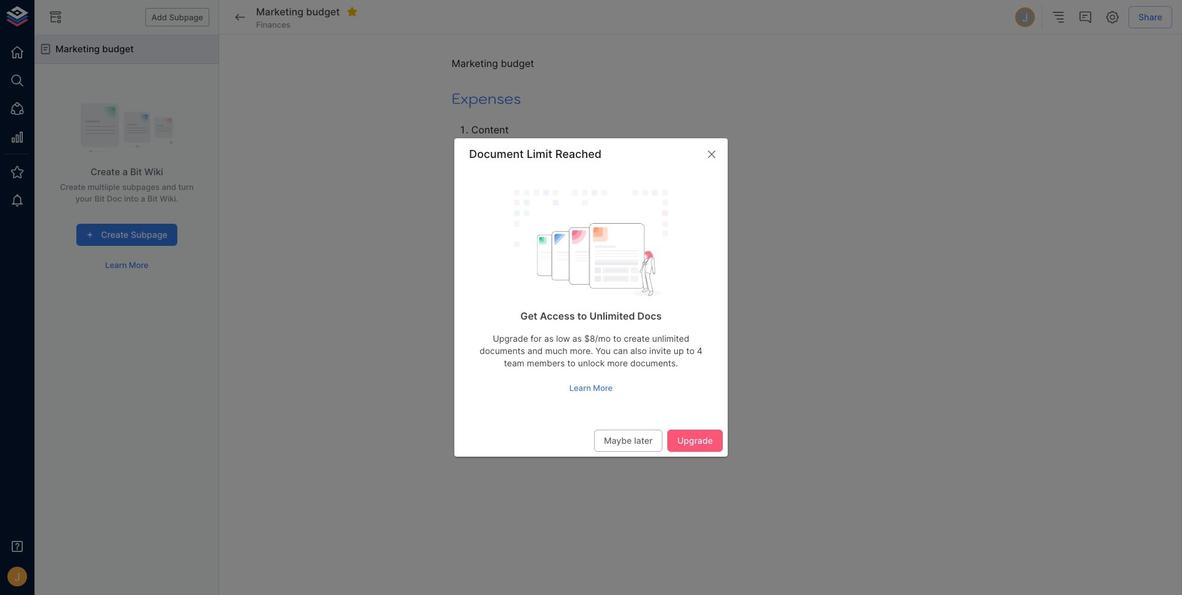 Task type: vqa. For each thing, say whether or not it's contained in the screenshot.
TABLE OF CONTENTS icon
yes



Task type: locate. For each thing, give the bounding box(es) containing it.
table of contents image
[[1051, 10, 1066, 25]]

dialog
[[454, 138, 728, 458]]



Task type: describe. For each thing, give the bounding box(es) containing it.
settings image
[[1105, 10, 1120, 25]]

go back image
[[233, 10, 248, 25]]

comments image
[[1078, 10, 1093, 25]]

remove favorite image
[[347, 6, 358, 17]]

hide wiki image
[[48, 10, 63, 25]]



